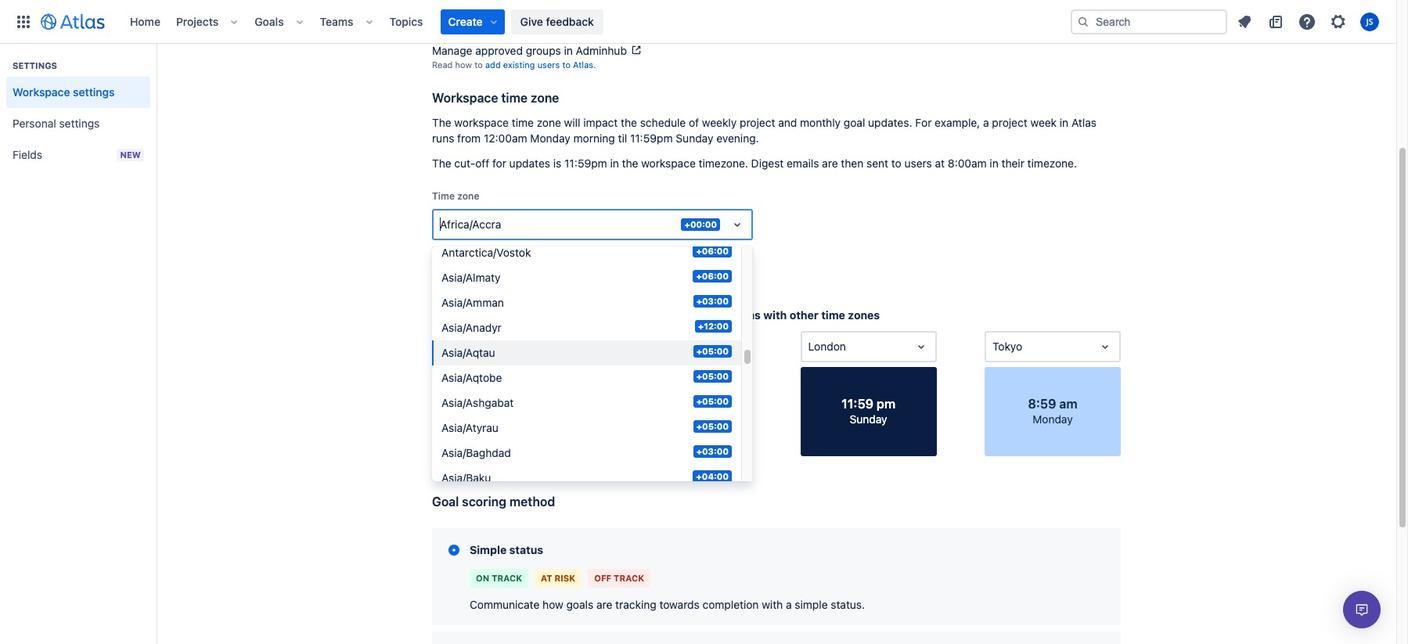 Task type: vqa. For each thing, say whether or not it's contained in the screenshot.


Task type: describe. For each thing, give the bounding box(es) containing it.
settings for workspace settings
[[73, 85, 115, 99]]

communicate
[[470, 598, 540, 612]]

time
[[432, 190, 455, 202]]

asia/atyrau
[[442, 421, 499, 435]]

search image
[[1078, 15, 1090, 28]]

goal scoring method
[[432, 495, 555, 509]]

personal settings link
[[6, 108, 150, 139]]

pm for 7:59 pm
[[690, 397, 709, 411]]

runs
[[432, 132, 455, 145]]

0 vertical spatial open image
[[728, 215, 747, 234]]

personal settings
[[13, 117, 100, 130]]

give feedback
[[521, 14, 594, 28]]

goals
[[567, 598, 594, 612]]

7:59
[[660, 397, 687, 411]]

4:59 pm sunday
[[475, 397, 526, 426]]

0 horizontal spatial africa/accra
[[440, 218, 502, 231]]

switch to... image
[[14, 12, 33, 31]]

tracking
[[616, 598, 657, 612]]

at
[[541, 573, 553, 583]]

1 horizontal spatial to
[[563, 59, 571, 70]]

feedback
[[546, 14, 594, 28]]

7:59 pm sunday
[[660, 397, 709, 426]]

london
[[809, 340, 847, 353]]

0 horizontal spatial for
[[493, 157, 507, 170]]

towards
[[660, 598, 700, 612]]

simple
[[470, 544, 507, 557]]

+12:00
[[698, 321, 729, 331]]

workspace settings link
[[6, 77, 150, 108]]

1 vertical spatial open image
[[912, 338, 931, 356]]

give
[[521, 14, 543, 28]]

status.
[[831, 598, 866, 612]]

0 vertical spatial zone
[[531, 91, 560, 105]]

applied
[[499, 247, 530, 258]]

this
[[593, 247, 608, 258]]

manage approved domains in adminhub anyone with verified email addresses with these domains can
[[432, 9, 686, 35]]

2 horizontal spatial to
[[892, 157, 902, 170]]

open intercom messenger image
[[1353, 601, 1372, 620]]

+06:00 for antarctica/vostok
[[697, 246, 729, 256]]

workspace inside 'the workspace time zone will impact the schedule of weekly project and monthly goal updates. for example, a project week in atlas runs from 12:00am monday morning til 11:59pm sunday evening.'
[[455, 116, 509, 129]]

goals link
[[250, 9, 289, 34]]

+05:00 for asia/aqtobe
[[697, 371, 729, 381]]

simple
[[795, 598, 828, 612]]

with left simple
[[762, 598, 783, 612]]

0 horizontal spatial of
[[583, 247, 591, 258]]

manage approved domains in adminhub link
[[432, 9, 650, 23]]

from
[[458, 132, 481, 145]]

0 vertical spatial off
[[476, 157, 490, 170]]

banner containing home
[[0, 0, 1397, 44]]

digest
[[752, 157, 784, 170]]

1 vertical spatial domains
[[632, 25, 667, 35]]

1 vertical spatial will
[[471, 247, 484, 258]]

+06:00 for asia/almaty
[[697, 271, 729, 281]]

updates.
[[869, 116, 913, 129]]

open image for 7:59 pm
[[728, 338, 747, 356]]

manage approved groups in adminhub
[[432, 44, 627, 57]]

status
[[510, 544, 544, 557]]

add existing users to atlas. link
[[485, 59, 596, 70]]

emails
[[787, 157, 820, 170]]

time zone
[[432, 190, 480, 202]]

workspace for workspace time zone
[[432, 91, 499, 105]]

how for goals
[[543, 598, 564, 612]]

the for the cut-off for updates is 11:59pm in the workspace timezone. digest emails are then sent to users at 8:00am in their timezone.
[[432, 157, 452, 170]]

with right anyone
[[465, 25, 483, 35]]

workspace time zone
[[432, 91, 560, 105]]

2 project from the left
[[993, 116, 1028, 129]]

tokyo
[[993, 340, 1023, 353]]

evening.
[[717, 132, 759, 145]]

the cut-off for updates is 11:59pm in the workspace timezone. digest emails are then sent to users at 8:00am in their timezone.
[[432, 157, 1078, 170]]

communicate how goals are tracking towards completion with a simple status.
[[470, 598, 866, 612]]

sunday inside 'the workspace time zone will impact the schedule of weekly project and monthly goal updates. for example, a project week in atlas runs from 12:00am monday morning til 11:59pm sunday evening.'
[[676, 132, 714, 145]]

give feedback button
[[511, 9, 604, 34]]

settings image
[[1330, 12, 1349, 31]]

workspace for workspace settings
[[13, 85, 70, 99]]

1 vertical spatial the
[[622, 157, 639, 170]]

1 project from the left
[[740, 116, 776, 129]]

all
[[546, 247, 555, 258]]

at risk
[[541, 573, 576, 583]]

angeles
[[461, 340, 502, 353]]

settings for personal settings
[[59, 117, 100, 130]]

asia/anadyr
[[442, 321, 502, 334]]

be
[[487, 247, 497, 258]]

on track
[[476, 573, 522, 583]]

their
[[1002, 157, 1025, 170]]

in down addresses
[[564, 44, 573, 57]]

existing
[[503, 59, 535, 70]]

with left other on the top of the page
[[764, 309, 787, 322]]

monday inside 8:59 am monday
[[1033, 413, 1074, 426]]

1 vertical spatial 11:59pm
[[565, 157, 608, 170]]

1 horizontal spatial off
[[629, 309, 644, 322]]

los
[[440, 340, 458, 353]]

monthly
[[800, 116, 841, 129]]

manage for manage approved groups in adminhub
[[432, 44, 473, 57]]

aligns
[[729, 309, 761, 322]]

example,
[[935, 116, 981, 129]]

+00:00
[[685, 219, 717, 229]]

how for to
[[455, 59, 472, 70]]

an external link image
[[630, 44, 643, 56]]

impact
[[584, 116, 618, 129]]

the for the workspace time zone will impact the schedule of weekly project and monthly goal updates. for example, a project week in atlas runs from 12:00am monday morning til 11:59pm sunday evening.
[[432, 116, 452, 129]]

8:00am
[[948, 157, 987, 170]]

2 vertical spatial users
[[558, 247, 580, 258]]

off track
[[595, 573, 645, 583]]

asia/ashgabat
[[442, 396, 514, 410]]

a inside 'the workspace time zone will impact the schedule of weekly project and monthly goal updates. for example, a project week in atlas runs from 12:00am monday morning til 11:59pm sunday evening.'
[[984, 116, 990, 129]]

save
[[442, 271, 467, 284]]

schedule
[[640, 116, 686, 129]]

adminhub for groups
[[576, 44, 627, 57]]

1 vertical spatial for
[[532, 247, 544, 258]]

group containing workspace settings
[[6, 44, 150, 175]]

in left their at the right of the page
[[990, 157, 999, 170]]

+03:00 for asia/baghdad
[[697, 446, 729, 457]]

in inside manage approved domains in adminhub anyone with verified email addresses with these domains can
[[572, 9, 581, 23]]

track for on track
[[492, 573, 522, 583]]

home
[[130, 14, 161, 28]]

sunday for 11:59 pm
[[850, 413, 888, 426]]



Task type: locate. For each thing, give the bounding box(es) containing it.
0 horizontal spatial open image
[[728, 215, 747, 234]]

1 vertical spatial users
[[905, 157, 933, 170]]

2 +06:00 from the top
[[697, 271, 729, 281]]

0 vertical spatial domains
[[526, 9, 569, 23]]

1 vertical spatial adminhub
[[576, 44, 627, 57]]

1 horizontal spatial timezone.
[[1028, 157, 1078, 170]]

time up 12:00am
[[512, 116, 534, 129]]

monday up is
[[531, 132, 571, 145]]

approved for groups
[[476, 44, 523, 57]]

1 vertical spatial time
[[512, 116, 534, 129]]

zones
[[849, 309, 880, 322]]

are left then
[[823, 157, 838, 170]]

home link
[[125, 9, 165, 34]]

how up angeles
[[471, 309, 493, 322]]

the inside 'the workspace time zone will impact the schedule of weekly project and monthly goal updates. for example, a project week in atlas runs from 12:00am monday morning til 11:59pm sunday evening.'
[[621, 116, 638, 129]]

1 manage from the top
[[432, 9, 473, 23]]

the up runs
[[432, 116, 452, 129]]

track right off
[[614, 573, 645, 583]]

asia/almaty
[[442, 271, 501, 284]]

approved up verified
[[476, 9, 523, 23]]

scoring
[[462, 495, 507, 509]]

cut-
[[455, 157, 476, 170]]

2 +03:00 from the top
[[697, 446, 729, 457]]

sunday for 4:59 pm
[[482, 413, 519, 426]]

1 horizontal spatial track
[[614, 573, 645, 583]]

users left at
[[905, 157, 933, 170]]

the inside 'the workspace time zone will impact the schedule of weekly project and monthly goal updates. for example, a project week in atlas runs from 12:00am monday morning til 11:59pm sunday evening.'
[[432, 116, 452, 129]]

workspace for changes will be applied for all users of this workspace
[[611, 247, 655, 258]]

teams link
[[315, 9, 358, 34]]

to right sent
[[892, 157, 902, 170]]

+06:00 up +12:00
[[697, 271, 729, 281]]

4 +05:00 from the top
[[697, 421, 729, 432]]

11:59pm inside 'the workspace time zone will impact the schedule of weekly project and monthly goal updates. for example, a project week in atlas runs from 12:00am monday morning til 11:59pm sunday evening.'
[[630, 132, 673, 145]]

of
[[689, 116, 699, 129], [583, 247, 591, 258]]

0 horizontal spatial workspace
[[13, 85, 70, 99]]

pm inside the '11:59 pm sunday'
[[877, 397, 896, 411]]

1 vertical spatial zone
[[537, 116, 561, 129]]

Search field
[[1071, 9, 1228, 34]]

2 the from the top
[[432, 157, 452, 170]]

+03:00 for asia/amman
[[697, 296, 729, 306]]

0 vertical spatial africa/accra
[[440, 218, 502, 231]]

11:59pm down morning
[[565, 157, 608, 170]]

0 vertical spatial will
[[564, 116, 581, 129]]

open image
[[728, 215, 747, 234], [912, 338, 931, 356]]

can
[[669, 25, 684, 35]]

+03:00 up +12:00
[[697, 296, 729, 306]]

add
[[485, 59, 501, 70]]

2 timezone. from the left
[[1028, 157, 1078, 170]]

for
[[493, 157, 507, 170], [532, 247, 544, 258]]

pm for 11:59 pm
[[877, 397, 896, 411]]

1 timezone. from the left
[[699, 157, 749, 170]]

a left simple
[[786, 598, 792, 612]]

pm
[[507, 397, 526, 411], [690, 397, 709, 411], [877, 397, 896, 411]]

simple status
[[470, 544, 544, 557]]

1 vertical spatial workspace
[[642, 157, 696, 170]]

asia/baku
[[442, 471, 491, 485]]

pm inside 7:59 pm sunday
[[690, 397, 709, 411]]

time
[[502, 91, 528, 105], [512, 116, 534, 129], [822, 309, 846, 322]]

0 vertical spatial adminhub
[[584, 9, 635, 23]]

+05:00 right 7:59
[[697, 396, 729, 406]]

0 horizontal spatial monday
[[531, 132, 571, 145]]

sunday down the 4:59
[[482, 413, 519, 426]]

0 horizontal spatial 11:59pm
[[516, 309, 563, 322]]

workspace up from
[[455, 116, 509, 129]]

in up addresses
[[572, 9, 581, 23]]

1 horizontal spatial will
[[564, 116, 581, 129]]

settings
[[13, 60, 57, 70]]

personal
[[13, 117, 56, 130]]

11:59pm down cancel button
[[516, 309, 563, 322]]

0 vertical spatial for
[[493, 157, 507, 170]]

2 vertical spatial how
[[543, 598, 564, 612]]

8:59
[[1029, 397, 1057, 411]]

1 vertical spatial +06:00
[[697, 271, 729, 281]]

1 vertical spatial settings
[[59, 117, 100, 130]]

am
[[1060, 397, 1078, 411]]

workspace down read on the top
[[432, 91, 499, 105]]

1 vertical spatial +03:00
[[697, 446, 729, 457]]

of left this
[[583, 247, 591, 258]]

pm for 4:59 pm
[[507, 397, 526, 411]]

projects
[[176, 14, 219, 28]]

sunday inside 4:59 pm sunday
[[482, 413, 519, 426]]

how right read on the top
[[455, 59, 472, 70]]

monday inside 'the workspace time zone will impact the schedule of weekly project and monthly goal updates. for example, a project week in atlas runs from 12:00am monday morning til 11:59pm sunday evening.'
[[531, 132, 571, 145]]

will left be
[[471, 247, 484, 258]]

adminhub up these
[[584, 9, 635, 23]]

topics link
[[385, 9, 428, 34]]

addresses
[[542, 25, 585, 35]]

method
[[510, 495, 555, 509]]

0 vertical spatial monday
[[531, 132, 571, 145]]

of left weekly
[[689, 116, 699, 129]]

are right the goals
[[597, 598, 613, 612]]

workspace down settings
[[13, 85, 70, 99]]

on
[[476, 573, 490, 583]]

top element
[[9, 0, 1071, 43]]

antarctica/vostok
[[442, 246, 531, 259]]

new york
[[624, 340, 672, 353]]

sunday inside 7:59 pm sunday
[[666, 413, 704, 426]]

adminhub inside manage approved domains in adminhub anyone with verified email addresses with these domains can
[[584, 9, 635, 23]]

1 horizontal spatial project
[[993, 116, 1028, 129]]

2 vertical spatial workspace
[[611, 247, 655, 258]]

sunday for 7:59 pm
[[666, 413, 704, 426]]

pm right the 4:59
[[507, 397, 526, 411]]

1 vertical spatial are
[[597, 598, 613, 612]]

11:59pm down "schedule"
[[630, 132, 673, 145]]

2 vertical spatial time
[[822, 309, 846, 322]]

1 horizontal spatial for
[[532, 247, 544, 258]]

will up morning
[[564, 116, 581, 129]]

0 vertical spatial the
[[432, 116, 452, 129]]

track for off track
[[614, 573, 645, 583]]

timezone.
[[699, 157, 749, 170], [1028, 157, 1078, 170]]

1 horizontal spatial pm
[[690, 397, 709, 411]]

create button
[[441, 9, 505, 34]]

groups
[[526, 44, 561, 57]]

1 +03:00 from the top
[[697, 296, 729, 306]]

0 vertical spatial manage
[[432, 9, 473, 23]]

the down cancel button
[[496, 309, 514, 322]]

1 vertical spatial of
[[583, 247, 591, 258]]

+05:00 for asia/aqtau
[[697, 346, 729, 356]]

timezone. down the evening.
[[699, 157, 749, 170]]

+03:00 up "+04:00"
[[697, 446, 729, 457]]

1 +05:00 from the top
[[697, 346, 729, 356]]

approved up add
[[476, 44, 523, 57]]

the down til
[[622, 157, 639, 170]]

0 vertical spatial how
[[455, 59, 472, 70]]

+05:00 up 7:59 pm sunday
[[697, 371, 729, 381]]

workspace right this
[[611, 247, 655, 258]]

morning
[[574, 132, 615, 145]]

0 horizontal spatial track
[[492, 573, 522, 583]]

2 vertical spatial 11:59pm
[[516, 309, 563, 322]]

off down from
[[476, 157, 490, 170]]

2 vertical spatial zone
[[458, 190, 480, 202]]

with left these
[[587, 25, 604, 35]]

+05:00 up "+04:00"
[[697, 421, 729, 432]]

1 horizontal spatial a
[[984, 116, 990, 129]]

week
[[1031, 116, 1057, 129]]

goal
[[432, 495, 459, 509]]

1 horizontal spatial africa/accra
[[659, 309, 726, 322]]

fields
[[13, 148, 42, 161]]

in inside 'the workspace time zone will impact the schedule of weekly project and monthly goal updates. for example, a project week in atlas runs from 12:00am monday morning til 11:59pm sunday evening.'
[[1060, 116, 1069, 129]]

open image for 8:59 am
[[1096, 338, 1115, 356]]

off
[[476, 157, 490, 170], [629, 309, 644, 322]]

manage for manage approved domains in adminhub anyone with verified email addresses with these domains can
[[432, 9, 473, 23]]

0 vertical spatial workspace
[[455, 116, 509, 129]]

banner
[[0, 0, 1397, 44]]

0 vertical spatial the
[[621, 116, 638, 129]]

2 open image from the left
[[728, 338, 747, 356]]

0 vertical spatial time
[[502, 91, 528, 105]]

read
[[432, 59, 453, 70]]

1 vertical spatial a
[[786, 598, 792, 612]]

these
[[607, 25, 630, 35]]

group
[[6, 44, 150, 175]]

+05:00 down +12:00
[[697, 346, 729, 356]]

to left add
[[475, 59, 483, 70]]

read how to add existing users to atlas.
[[432, 59, 596, 70]]

manage up read on the top
[[432, 44, 473, 57]]

til
[[618, 132, 628, 145]]

0 horizontal spatial pm
[[507, 397, 526, 411]]

0 horizontal spatial off
[[476, 157, 490, 170]]

1 track from the left
[[492, 573, 522, 583]]

at
[[936, 157, 945, 170]]

sunday
[[676, 132, 714, 145], [565, 309, 606, 322], [482, 413, 519, 426], [666, 413, 704, 426], [850, 413, 888, 426]]

monday down 8:59
[[1033, 413, 1074, 426]]

1 horizontal spatial monday
[[1033, 413, 1074, 426]]

0 vertical spatial settings
[[73, 85, 115, 99]]

adminhub for domains
[[584, 9, 635, 23]]

manage
[[432, 9, 473, 23], [432, 44, 473, 57]]

0 vertical spatial users
[[538, 59, 560, 70]]

time down read how to add existing users to atlas.
[[502, 91, 528, 105]]

settings down 'workspace settings' link
[[59, 117, 100, 130]]

0 horizontal spatial timezone.
[[699, 157, 749, 170]]

workspace for the cut-off for updates is 11:59pm in the workspace timezone. digest emails are then sent to users at 8:00am in their timezone.
[[642, 157, 696, 170]]

anyone
[[432, 25, 463, 35]]

4:59
[[475, 397, 504, 411]]

0 horizontal spatial will
[[471, 247, 484, 258]]

time right other on the top of the page
[[822, 309, 846, 322]]

for down 12:00am
[[493, 157, 507, 170]]

atlas
[[1072, 116, 1097, 129]]

teams
[[320, 14, 354, 28]]

off right cut
[[629, 309, 644, 322]]

zone
[[531, 91, 560, 105], [537, 116, 561, 129], [458, 190, 480, 202]]

1 vertical spatial how
[[471, 309, 493, 322]]

1 horizontal spatial 11:59pm
[[565, 157, 608, 170]]

africa/accra up "york"
[[659, 309, 726, 322]]

track right the on
[[492, 573, 522, 583]]

approved for domains
[[476, 9, 523, 23]]

1 horizontal spatial workspace
[[432, 91, 499, 105]]

zone inside 'the workspace time zone will impact the schedule of weekly project and monthly goal updates. for example, a project week in atlas runs from 12:00am monday morning til 11:59pm sunday evening.'
[[537, 116, 561, 129]]

los angeles
[[440, 340, 502, 353]]

0 horizontal spatial to
[[475, 59, 483, 70]]

sunday inside the '11:59 pm sunday'
[[850, 413, 888, 426]]

1 horizontal spatial open image
[[912, 338, 931, 356]]

approved inside manage approved domains in adminhub anyone with verified email addresses with these domains can
[[476, 9, 523, 23]]

2 manage from the top
[[432, 44, 473, 57]]

+05:00 for asia/atyrau
[[697, 421, 729, 432]]

domains
[[526, 9, 569, 23], [632, 25, 667, 35]]

0 vertical spatial +06:00
[[697, 246, 729, 256]]

sunday left cut
[[565, 309, 606, 322]]

in left atlas
[[1060, 116, 1069, 129]]

1 vertical spatial the
[[432, 157, 452, 170]]

time inside 'the workspace time zone will impact the schedule of weekly project and monthly goal updates. for example, a project week in atlas runs from 12:00am monday morning til 11:59pm sunday evening.'
[[512, 116, 534, 129]]

updates
[[510, 157, 551, 170]]

then
[[841, 157, 864, 170]]

pm inside 4:59 pm sunday
[[507, 397, 526, 411]]

adminhub up atlas. at the top of page
[[576, 44, 627, 57]]

1 horizontal spatial of
[[689, 116, 699, 129]]

other
[[790, 309, 819, 322]]

cancel
[[492, 271, 527, 284]]

0 vertical spatial a
[[984, 116, 990, 129]]

how for the
[[471, 309, 493, 322]]

atlas.
[[573, 59, 596, 70]]

the up til
[[621, 116, 638, 129]]

1 horizontal spatial open image
[[728, 338, 747, 356]]

workspace inside 'workspace settings' link
[[13, 85, 70, 99]]

pm right 7:59
[[690, 397, 709, 411]]

a right example,
[[984, 116, 990, 129]]

None text field
[[809, 339, 812, 355]]

open image for 4:59 pm
[[544, 338, 562, 356]]

1 the from the top
[[432, 116, 452, 129]]

0 horizontal spatial a
[[786, 598, 792, 612]]

sent
[[867, 157, 889, 170]]

manage inside manage approved domains in adminhub anyone with verified email addresses with these domains can
[[432, 9, 473, 23]]

the
[[621, 116, 638, 129], [622, 157, 639, 170], [496, 309, 514, 322]]

1 vertical spatial africa/accra
[[659, 309, 726, 322]]

12:00am
[[484, 132, 528, 145]]

2 pm from the left
[[690, 397, 709, 411]]

zone down the add existing users to atlas. link
[[531, 91, 560, 105]]

2 horizontal spatial 11:59pm
[[630, 132, 673, 145]]

off
[[595, 573, 612, 583]]

goals
[[255, 14, 284, 28]]

are
[[823, 157, 838, 170], [597, 598, 613, 612]]

3 open image from the left
[[1096, 338, 1115, 356]]

11:59 pm sunday
[[842, 397, 896, 426]]

1 vertical spatial approved
[[476, 44, 523, 57]]

0 horizontal spatial are
[[597, 598, 613, 612]]

0 vertical spatial of
[[689, 116, 699, 129]]

0 vertical spatial are
[[823, 157, 838, 170]]

sunday down weekly
[[676, 132, 714, 145]]

help image
[[1299, 12, 1317, 31]]

zone right time on the top of page
[[458, 190, 480, 202]]

the left cut-
[[432, 157, 452, 170]]

manage up anyone
[[432, 9, 473, 23]]

notifications image
[[1236, 12, 1255, 31]]

changes will be applied for all users of this workspace
[[432, 247, 655, 258]]

sunday down 11:59
[[850, 413, 888, 426]]

verified
[[485, 25, 516, 35]]

1 vertical spatial manage
[[432, 44, 473, 57]]

1 approved from the top
[[476, 9, 523, 23]]

3 +05:00 from the top
[[697, 396, 729, 406]]

project up the evening.
[[740, 116, 776, 129]]

0 horizontal spatial domains
[[526, 9, 569, 23]]

will inside 'the workspace time zone will impact the schedule of weekly project and monthly goal updates. for example, a project week in atlas runs from 12:00am monday morning til 11:59pm sunday evening.'
[[564, 116, 581, 129]]

1 vertical spatial off
[[629, 309, 644, 322]]

1 horizontal spatial domains
[[632, 25, 667, 35]]

the workspace time zone will impact the schedule of weekly project and monthly goal updates. for example, a project week in atlas runs from 12:00am monday morning til 11:59pm sunday evening.
[[432, 116, 1097, 145]]

0 vertical spatial 11:59pm
[[630, 132, 673, 145]]

cut
[[609, 309, 626, 322]]

here's how the 11:59pm sunday cut off in africa/accra aligns with other time zones
[[432, 309, 880, 322]]

zone up is
[[537, 116, 561, 129]]

open image
[[544, 338, 562, 356], [728, 338, 747, 356], [1096, 338, 1115, 356]]

users down groups on the top of page
[[538, 59, 560, 70]]

+06:00 down +00:00
[[697, 246, 729, 256]]

+04:00
[[697, 471, 729, 482]]

11:59
[[842, 397, 874, 411]]

2 horizontal spatial open image
[[1096, 338, 1115, 356]]

2 approved from the top
[[476, 44, 523, 57]]

create
[[448, 14, 483, 28]]

timezone. right their at the right of the page
[[1028, 157, 1078, 170]]

projects link
[[172, 9, 223, 34]]

manage approved groups in adminhub link
[[432, 44, 643, 57]]

in down til
[[610, 157, 619, 170]]

1 +06:00 from the top
[[697, 246, 729, 256]]

project left week
[[993, 116, 1028, 129]]

track
[[492, 573, 522, 583], [614, 573, 645, 583]]

topics
[[390, 14, 423, 28]]

workspace down "schedule"
[[642, 157, 696, 170]]

of inside 'the workspace time zone will impact the schedule of weekly project and monthly goal updates. for example, a project week in atlas runs from 12:00am monday morning til 11:59pm sunday evening.'
[[689, 116, 699, 129]]

0 vertical spatial approved
[[476, 9, 523, 23]]

8:59 am monday
[[1029, 397, 1078, 426]]

how left the goals
[[543, 598, 564, 612]]

2 horizontal spatial pm
[[877, 397, 896, 411]]

monday
[[531, 132, 571, 145], [1033, 413, 1074, 426]]

3 pm from the left
[[877, 397, 896, 411]]

changes
[[432, 247, 468, 258]]

+06:00
[[697, 246, 729, 256], [697, 271, 729, 281]]

to left atlas. at the top of page
[[563, 59, 571, 70]]

users right all
[[558, 247, 580, 258]]

settings up personal settings link
[[73, 85, 115, 99]]

1 open image from the left
[[544, 338, 562, 356]]

workspace settings
[[13, 85, 115, 99]]

2 track from the left
[[614, 573, 645, 583]]

pm right 11:59
[[877, 397, 896, 411]]

+05:00 for asia/ashgabat
[[697, 396, 729, 406]]

account image
[[1361, 12, 1380, 31]]

settings
[[73, 85, 115, 99], [59, 117, 100, 130]]

2 vertical spatial the
[[496, 309, 514, 322]]

save button
[[432, 265, 476, 291]]

1 horizontal spatial are
[[823, 157, 838, 170]]

1 pm from the left
[[507, 397, 526, 411]]

africa/accra down 'time zone'
[[440, 218, 502, 231]]

2 +05:00 from the top
[[697, 371, 729, 381]]

in up the "new york"
[[647, 309, 657, 322]]

0 horizontal spatial project
[[740, 116, 776, 129]]

None text field
[[440, 217, 443, 233], [993, 339, 996, 355], [440, 217, 443, 233], [993, 339, 996, 355]]

for left all
[[532, 247, 544, 258]]

0 vertical spatial +03:00
[[697, 296, 729, 306]]

0 horizontal spatial open image
[[544, 338, 562, 356]]

sunday down 7:59
[[666, 413, 704, 426]]

1 vertical spatial monday
[[1033, 413, 1074, 426]]

is
[[554, 157, 562, 170]]



